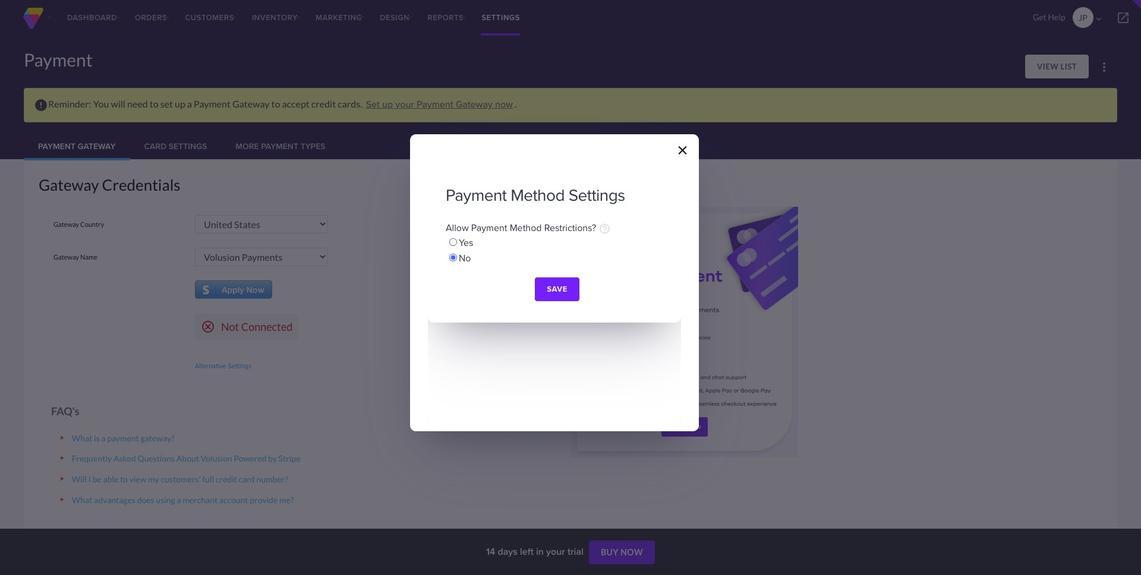 Task type: locate. For each thing, give the bounding box(es) containing it.
jp
[[1079, 12, 1088, 23]]

powered
[[234, 454, 267, 464]]

to
[[150, 98, 158, 109], [271, 98, 280, 109], [120, 474, 128, 485]]

what
[[72, 433, 92, 443], [72, 495, 92, 505]]

0 vertical spatial now
[[246, 285, 264, 295]]

card
[[239, 474, 255, 485]]

cards.
[[338, 98, 362, 109]]

buy now
[[601, 548, 643, 558]]

1 vertical spatial now
[[621, 548, 643, 558]]

frequently
[[72, 454, 112, 464]]

payment
[[24, 49, 93, 70], [417, 98, 453, 111], [194, 98, 231, 109], [38, 140, 75, 152], [261, 140, 298, 152]]

settings
[[482, 12, 520, 23], [169, 140, 207, 152], [228, 361, 252, 371]]

you
[[93, 98, 109, 109]]

gateway credentials
[[39, 175, 181, 194]]

0 horizontal spatial now
[[246, 285, 264, 295]]

frequently asked questions about volusion powered by stripe
[[72, 454, 301, 464]]

merchant
[[183, 495, 218, 505]]

2 horizontal spatial a
[[187, 98, 192, 109]]

payment gateway link
[[24, 132, 130, 161]]

payment down error
[[38, 140, 75, 152]]

0 vertical spatial credit
[[311, 98, 336, 109]]

 link
[[1106, 0, 1141, 36]]

up
[[382, 98, 393, 111], [175, 98, 185, 109]]

1 vertical spatial what
[[72, 495, 92, 505]]

.
[[515, 98, 517, 109]]

1 what from the top
[[72, 433, 92, 443]]

1 horizontal spatial settings
[[228, 361, 252, 371]]

gateway
[[456, 98, 493, 111], [232, 98, 270, 109], [78, 140, 116, 152], [39, 175, 99, 194], [54, 220, 79, 228], [54, 253, 79, 261]]

volusion
[[201, 454, 232, 464]]

to right able
[[120, 474, 128, 485]]

stripe
[[279, 454, 301, 464]]

types
[[301, 140, 326, 152]]

close
[[676, 143, 690, 158]]

gateway up more
[[232, 98, 270, 109]]

0 vertical spatial a
[[187, 98, 192, 109]]

buy
[[601, 548, 619, 558]]

1 vertical spatial settings
[[169, 140, 207, 152]]

credit left cards.
[[311, 98, 336, 109]]

view
[[130, 474, 147, 485]]

customers'
[[161, 474, 201, 485]]

0 vertical spatial settings
[[482, 12, 520, 23]]

now right "buy"
[[621, 548, 643, 558]]

don't have a payment gateway? apply now image
[[571, 207, 798, 458]]

what advantages does using a merchant account provide me?
[[72, 495, 294, 505]]

payment
[[107, 433, 139, 443]]

view list link
[[1026, 55, 1089, 78]]

design
[[380, 12, 410, 23]]

1 vertical spatial credit
[[216, 474, 237, 485]]

cancel not connected
[[201, 319, 293, 335]]

a right using
[[177, 495, 181, 505]]

a right set
[[187, 98, 192, 109]]

error
[[34, 98, 48, 112]]

need
[[127, 98, 148, 109]]

i
[[88, 474, 91, 485]]

orders
[[135, 12, 167, 23]]

payment gateway
[[38, 140, 116, 152]]

1 horizontal spatial to
[[150, 98, 158, 109]]

1 horizontal spatial credit
[[311, 98, 336, 109]]

settings right reports
[[482, 12, 520, 23]]

cancel
[[201, 319, 215, 335]]

now
[[246, 285, 264, 295], [621, 548, 643, 558]]

what left is
[[72, 433, 92, 443]]

2 vertical spatial settings
[[228, 361, 252, 371]]

reminder:
[[48, 98, 91, 109]]

1 horizontal spatial now
[[621, 548, 643, 558]]

settings right card at the top left
[[169, 140, 207, 152]]

alternative settings
[[195, 361, 252, 371]]

credit
[[311, 98, 336, 109], [216, 474, 237, 485]]

my
[[148, 474, 159, 485]]

to left accept
[[271, 98, 280, 109]]

a
[[187, 98, 192, 109], [101, 433, 106, 443], [177, 495, 181, 505]]

what for what advantages does using a merchant account provide me?
[[72, 495, 92, 505]]

1 horizontal spatial a
[[177, 495, 181, 505]]

account
[[219, 495, 248, 505]]

list
[[1061, 62, 1077, 71]]

will i be able to view my customers' full credit card number?
[[72, 474, 288, 485]]

credit right full
[[216, 474, 237, 485]]

what down will
[[72, 495, 92, 505]]

set up your payment gateway now link
[[366, 98, 513, 111]]

card
[[144, 140, 167, 152]]

settings right alternative
[[228, 361, 252, 371]]

0 horizontal spatial a
[[101, 433, 106, 443]]

advantages
[[94, 495, 136, 505]]

apply
[[222, 285, 244, 295]]

0 horizontal spatial to
[[120, 474, 128, 485]]

1 vertical spatial a
[[101, 433, 106, 443]]


[[1094, 14, 1105, 25]]

to left set
[[150, 98, 158, 109]]

0 horizontal spatial credit
[[216, 474, 237, 485]]

provide
[[250, 495, 278, 505]]

now inside button
[[246, 285, 264, 295]]

about
[[176, 454, 199, 464]]

not
[[221, 320, 239, 334]]

2 what from the top
[[72, 495, 92, 505]]

more payment types link
[[221, 132, 340, 161]]

be
[[93, 474, 102, 485]]

now for apply now
[[246, 285, 264, 295]]

now right apply
[[246, 285, 264, 295]]

payment right more
[[261, 140, 298, 152]]

more payment types
[[236, 140, 326, 152]]

payment right set
[[194, 98, 231, 109]]

settings inside "link"
[[169, 140, 207, 152]]

does
[[137, 495, 154, 505]]

0 horizontal spatial settings
[[169, 140, 207, 152]]

1 horizontal spatial up
[[382, 98, 393, 111]]

2 horizontal spatial settings
[[482, 12, 520, 23]]

a right is
[[101, 433, 106, 443]]

gateway?
[[141, 433, 175, 443]]

0 vertical spatial what
[[72, 433, 92, 443]]



Task type: vqa. For each thing, say whether or not it's contained in the screenshot.
frequently
yes



Task type: describe. For each thing, give the bounding box(es) containing it.
questions
[[137, 454, 175, 464]]

set
[[160, 98, 173, 109]]

reports
[[428, 12, 464, 23]]

error reminder: you will need to set up a payment gateway to accept credit cards. set up your payment gateway now .
[[34, 98, 517, 112]]

faq's
[[51, 405, 80, 418]]

gateway left now
[[456, 98, 493, 111]]

more
[[236, 140, 259, 152]]

buy now link
[[589, 541, 655, 565]]

will
[[72, 474, 87, 485]]

dashboard
[[67, 12, 117, 23]]

card settings
[[144, 140, 207, 152]]

what for what is a payment gateway?
[[72, 433, 92, 443]]

payment right your
[[417, 98, 453, 111]]

using
[[156, 495, 175, 505]]

apply now
[[222, 285, 264, 295]]

name
[[80, 253, 97, 261]]

settings for card settings
[[169, 140, 207, 152]]

full
[[202, 474, 214, 485]]

able
[[103, 474, 119, 485]]

view list
[[1038, 62, 1077, 71]]

gateway left the name
[[54, 253, 79, 261]]

card settings link
[[130, 132, 221, 161]]

gateway down payment gateway link
[[39, 175, 99, 194]]

your
[[396, 98, 414, 111]]

connected
[[241, 320, 293, 334]]

alternative settings link
[[195, 361, 252, 371]]

gateway left country
[[54, 220, 79, 228]]

country
[[80, 220, 104, 228]]

me?
[[279, 495, 294, 505]]

is
[[94, 433, 100, 443]]

succeed online with volusion's shopping cart software image
[[21, 8, 45, 29]]

view
[[1038, 62, 1059, 71]]

credentials
[[102, 175, 181, 194]]

help
[[1048, 12, 1066, 22]]

now for buy now
[[621, 548, 643, 558]]

get help
[[1033, 12, 1066, 22]]

gateway up gateway credentials at the left of page
[[78, 140, 116, 152]]

0 horizontal spatial up
[[175, 98, 185, 109]]

customers
[[185, 12, 234, 23]]

alternative
[[195, 361, 226, 371]]

accept
[[282, 98, 310, 109]]

number?
[[256, 474, 288, 485]]

2 vertical spatial a
[[177, 495, 181, 505]]

2 horizontal spatial to
[[271, 98, 280, 109]]

will
[[111, 98, 125, 109]]

by
[[268, 454, 277, 464]]

marketing
[[316, 12, 362, 23]]

get
[[1033, 12, 1047, 22]]

payment inside 'link'
[[261, 140, 298, 152]]

asked
[[113, 454, 136, 464]]

now
[[495, 98, 513, 111]]

dashboard link
[[58, 0, 126, 36]]


[[1117, 11, 1131, 25]]

a inside error reminder: you will need to set up a payment gateway to accept credit cards. set up your payment gateway now .
[[187, 98, 192, 109]]

payment up reminder:
[[24, 49, 93, 70]]

set
[[366, 98, 380, 111]]

14
[[486, 545, 495, 559]]

what is a payment gateway?
[[72, 433, 175, 443]]

gateway name
[[54, 253, 99, 261]]

inventory
[[252, 12, 298, 23]]

credit inside error reminder: you will need to set up a payment gateway to accept credit cards. set up your payment gateway now .
[[311, 98, 336, 109]]

settings for alternative settings
[[228, 361, 252, 371]]

gateway country
[[54, 220, 105, 228]]

apply now button
[[195, 281, 272, 299]]



